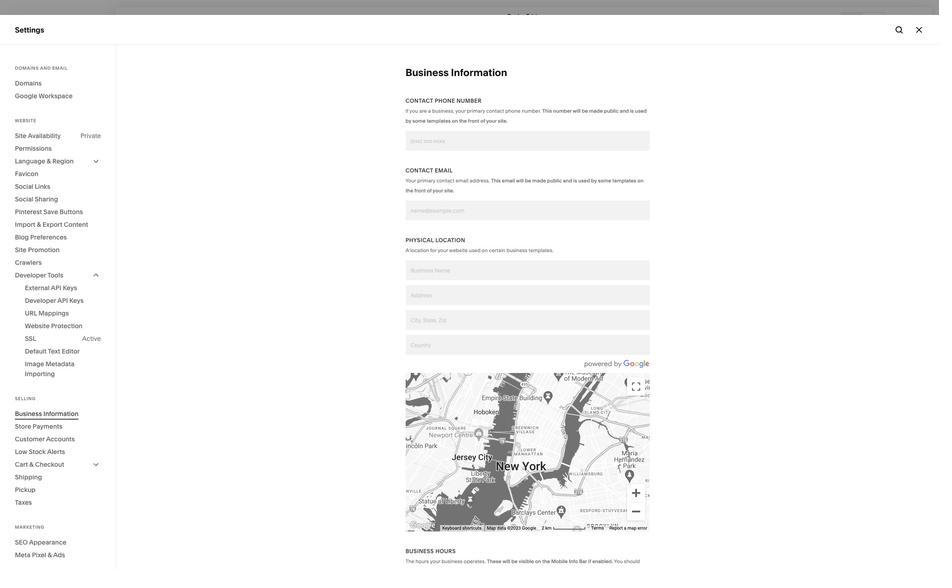 Task type: vqa. For each thing, say whether or not it's contained in the screenshot.
United on the right of page
no



Task type: locate. For each thing, give the bounding box(es) containing it.
email up your primary contact email address.
[[435, 167, 453, 174]]

business
[[406, 67, 449, 79], [15, 410, 42, 418], [406, 548, 434, 555]]

2 vertical spatial website
[[25, 322, 50, 330]]

made inside this email will be made public and is used by some templates on the front of your site.
[[532, 178, 546, 184]]

report a map error
[[610, 526, 647, 531]]

be left visible at the bottom
[[512, 558, 518, 565]]

hours
[[436, 548, 456, 555]]

simonjacob477@gmail.com button
[[14, 512, 106, 529]]

1 vertical spatial public
[[547, 178, 562, 184]]

1 selling from the top
[[15, 72, 38, 82]]

domains down domains and email
[[15, 79, 42, 87]]

business information up phone
[[406, 67, 507, 79]]

0 horizontal spatial business
[[442, 558, 463, 565]]

1 horizontal spatial templates
[[613, 178, 636, 184]]

your left trial
[[342, 553, 356, 561]]

be up name@example.com email field
[[525, 178, 531, 184]]

will for contact email
[[516, 178, 524, 184]]

business up the
[[406, 548, 434, 555]]

google inside 'domains google workspace'
[[15, 92, 37, 100]]

1 contact from the top
[[406, 97, 433, 104]]

front inside this email will be made public and is used by some templates on the front of your site.
[[415, 188, 426, 194]]

1 horizontal spatial by
[[591, 178, 597, 184]]

asset library
[[15, 451, 60, 460]]

low
[[15, 448, 27, 456]]

importing
[[25, 370, 55, 378]]

2 contact from the top
[[406, 167, 433, 174]]

1 horizontal spatial made
[[589, 108, 603, 114]]

private
[[81, 132, 101, 140]]

1 horizontal spatial public
[[604, 108, 619, 114]]

0 vertical spatial developer
[[15, 271, 46, 279]]

help link
[[15, 483, 31, 493]]

keys up developer api keys link
[[63, 284, 77, 292]]

if you are a business, your primary contact phone number.
[[406, 108, 542, 114]]

domains
[[15, 66, 39, 71], [15, 79, 42, 87]]

1 vertical spatial front
[[415, 188, 426, 194]]

0 horizontal spatial google
[[15, 92, 37, 100]]

this inside this email will be made public and is used by some templates on the front of your site.
[[491, 178, 501, 184]]

api up 'url mappings' link
[[57, 297, 68, 305]]

1 horizontal spatial information
[[451, 67, 507, 79]]

site. right visible at the bottom
[[540, 553, 552, 561]]

some inside the this number will be made public and is used by some templates on the front of your site.
[[413, 118, 426, 124]]

get
[[468, 553, 478, 561]]

0 vertical spatial be
[[582, 108, 588, 114]]

language & region
[[15, 157, 74, 165]]

2 horizontal spatial a
[[624, 526, 627, 531]]

1 horizontal spatial google
[[522, 526, 536, 531]]

2 horizontal spatial will
[[573, 108, 581, 114]]

ends
[[370, 553, 385, 561]]

you
[[410, 108, 418, 114]]

a right are
[[428, 108, 431, 114]]

marketing up the 'seo'
[[15, 525, 44, 530]]

edit button
[[120, 11, 145, 28]]

0 vertical spatial business information
[[406, 67, 507, 79]]

report a map error link
[[610, 526, 647, 531]]

1 horizontal spatial is
[[630, 108, 634, 114]]

website down url
[[25, 322, 50, 330]]

domains up 'domains google workspace'
[[15, 66, 39, 71]]

contact up your primary contact email address.
[[406, 167, 433, 174]]

some inside this email will be made public and is used by some templates on the front of your site.
[[598, 178, 611, 184]]

by inside this email will be made public and is used by some templates on the front of your site.
[[591, 178, 597, 184]]

0 horizontal spatial of
[[427, 188, 432, 194]]

2 horizontal spatial of
[[518, 553, 524, 561]]

shipping pickup taxes
[[15, 473, 42, 507]]

made up name@example.com email field
[[532, 178, 546, 184]]

a for report
[[624, 526, 627, 531]]

2 vertical spatial and
[[563, 178, 572, 184]]

0 horizontal spatial by
[[406, 118, 411, 124]]

templates inside this email will be made public and is used by some templates on the front of your site.
[[613, 178, 636, 184]]

0 vertical spatial your
[[406, 178, 416, 184]]

0 vertical spatial used
[[635, 108, 647, 114]]

2 domains from the top
[[15, 79, 42, 87]]

0 vertical spatial this
[[542, 108, 552, 114]]

Country text field
[[406, 335, 650, 355]]

public for contact email
[[547, 178, 562, 184]]

bar
[[579, 558, 587, 565]]

2 vertical spatial used
[[469, 247, 481, 254]]

social down favicon
[[15, 183, 33, 191]]

1 horizontal spatial this
[[542, 108, 552, 114]]

hours up the specify
[[416, 558, 429, 565]]

contact up are
[[406, 97, 433, 104]]

will inside the this number will be made public and is used by some templates on the front of your site.
[[573, 108, 581, 114]]

analytics
[[15, 121, 47, 130]]

the down if you are a business, your primary contact phone number.
[[459, 118, 467, 124]]

will inside this email will be made public and is used by some templates on the front of your site.
[[516, 178, 524, 184]]

0 horizontal spatial contact
[[437, 178, 455, 184]]

selling
[[15, 72, 38, 82], [15, 396, 36, 401]]

business for these will be visible on the mobile info bar if enabled.
[[406, 548, 434, 555]]

hours
[[416, 558, 429, 565], [424, 568, 437, 569]]

operates.
[[464, 558, 486, 565]]

business
[[507, 247, 528, 254], [442, 558, 463, 565]]

1 horizontal spatial of
[[481, 118, 485, 124]]

be inside the this number will be made public and is used by some templates on the front of your site.
[[582, 108, 588, 114]]

be for contact email
[[525, 178, 531, 184]]

1 vertical spatial domains
[[15, 79, 42, 87]]

1 settings from the top
[[15, 25, 44, 34]]

contact
[[486, 108, 504, 114], [437, 178, 455, 184]]

default text editor link
[[25, 345, 101, 358]]

buttons
[[60, 208, 83, 216]]

your primary contact email address.
[[406, 178, 491, 184]]

selling down domains and email
[[15, 72, 38, 82]]

social up pinterest
[[15, 195, 33, 203]]

the right get
[[479, 553, 489, 561]]

0 vertical spatial is
[[630, 108, 634, 114]]

0 vertical spatial and
[[40, 66, 51, 71]]

is
[[630, 108, 634, 114], [573, 178, 577, 184]]

alerts
[[47, 448, 65, 456]]

acuity scheduling
[[15, 138, 78, 147]]

1 domains from the top
[[15, 66, 39, 71]]

and inside this email will be made public and is used by some templates on the front of your site.
[[563, 178, 572, 184]]

1 vertical spatial this
[[491, 178, 501, 184]]

settings up domains and email
[[15, 25, 44, 34]]

will right the number
[[573, 108, 581, 114]]

seo appearance link
[[15, 536, 101, 549]]

public inside the this number will be made public and is used by some templates on the front of your site.
[[604, 108, 619, 114]]

of inside this email will be made public and is used by some templates on the front of your site.
[[427, 188, 432, 194]]

terms
[[591, 526, 604, 531]]

0 vertical spatial business
[[406, 67, 449, 79]]

2 site from the top
[[15, 246, 26, 254]]

0 horizontal spatial business information
[[15, 410, 78, 418]]

a for book
[[522, 12, 525, 19]]

google left workspace
[[15, 92, 37, 100]]

business up contact phone number at the top of the page
[[406, 67, 449, 79]]

email inside this email will be made public and is used by some templates on the front of your site.
[[502, 178, 515, 184]]

on inside the physical location a location for your website used on certain business templates.
[[482, 247, 488, 254]]

1 vertical spatial primary
[[417, 178, 435, 184]]

your down your primary contact email address.
[[433, 188, 443, 194]]

1 vertical spatial social
[[15, 195, 33, 203]]

of right out
[[518, 553, 524, 561]]

2 horizontal spatial used
[[635, 108, 647, 114]]

0 vertical spatial public
[[604, 108, 619, 114]]

for
[[430, 247, 437, 254]]

0 vertical spatial by
[[406, 118, 411, 124]]

Address text field
[[406, 285, 650, 305]]

1 horizontal spatial email
[[502, 178, 515, 184]]

developer api keys link
[[25, 294, 101, 307]]

business information up payments
[[15, 410, 78, 418]]

website inside external api keys developer api keys url mappings website protection
[[25, 322, 50, 330]]

marketing down domains and email
[[15, 89, 50, 98]]

keys down external api keys link
[[69, 297, 84, 305]]

Business Name text field
[[406, 260, 650, 280]]

2 selling from the top
[[15, 396, 36, 401]]

1 vertical spatial marketing
[[15, 525, 44, 530]]

public inside this email will be made public and is used by some templates on the front of your site.
[[547, 178, 562, 184]]

is inside the this number will be made public and is used by some templates on the front of your site.
[[630, 108, 634, 114]]

contact down contact email
[[437, 178, 455, 184]]

developer down crawlers
[[15, 271, 46, 279]]

used inside the this number will be made public and is used by some templates on the front of your site.
[[635, 108, 647, 114]]

cart & checkout button
[[15, 458, 101, 471]]

phone
[[435, 97, 455, 104]]

0 vertical spatial front
[[468, 118, 479, 124]]

0 horizontal spatial will
[[503, 558, 510, 565]]

1 vertical spatial templates
[[613, 178, 636, 184]]

0 vertical spatial social
[[15, 183, 33, 191]]

0 vertical spatial a
[[522, 12, 525, 19]]

map region
[[292, 348, 756, 569]]

1 horizontal spatial front
[[468, 118, 479, 124]]

settings inside 'settings' link
[[15, 468, 43, 477]]

selling up store
[[15, 396, 36, 401]]

pinterest
[[15, 208, 42, 216]]

website up domains and email
[[15, 56, 43, 65]]

site down "analytics"
[[15, 132, 26, 140]]

location
[[436, 237, 465, 244]]

0 vertical spatial business
[[507, 247, 528, 254]]

0 horizontal spatial this
[[491, 178, 501, 184]]

made right the number
[[589, 108, 603, 114]]

business up store
[[15, 410, 42, 418]]

used inside the physical location a location for your website used on certain business templates.
[[469, 247, 481, 254]]

front inside the this number will be made public and is used by some templates on the front of your site.
[[468, 118, 479, 124]]

of inside the this number will be made public and is used by some templates on the front of your site.
[[481, 118, 485, 124]]

email right address.
[[502, 178, 515, 184]]

1 vertical spatial selling
[[15, 396, 36, 401]]

0 vertical spatial site.
[[498, 118, 508, 124]]

1 vertical spatial api
[[57, 297, 68, 305]]

1 horizontal spatial business
[[507, 247, 528, 254]]

developer
[[15, 271, 46, 279], [25, 297, 56, 305]]

0 vertical spatial keys
[[63, 284, 77, 292]]

site down blog
[[15, 246, 26, 254]]

email
[[456, 178, 469, 184], [502, 178, 515, 184]]

0 horizontal spatial email
[[52, 66, 68, 71]]

a left map
[[624, 526, 627, 531]]

is inside this email will be made public and is used by some templates on the front of your site.
[[573, 178, 577, 184]]

0 vertical spatial some
[[413, 118, 426, 124]]

report
[[610, 526, 623, 531]]

url
[[25, 309, 37, 317]]

information up store payments link
[[43, 410, 78, 418]]

site inside favicon social links social sharing pinterest save buttons import & export content blog preferences site promotion crawlers
[[15, 246, 26, 254]]

1 marketing from the top
[[15, 89, 50, 98]]

1 horizontal spatial business information
[[406, 67, 507, 79]]

0 horizontal spatial public
[[547, 178, 562, 184]]

& left export
[[37, 221, 41, 229]]

business up plain
[[442, 558, 463, 565]]

& inside seo appearance meta pixel & ads
[[48, 551, 52, 559]]

your down if you are a business, your primary contact phone number.
[[486, 118, 497, 124]]

of down contact email
[[427, 188, 432, 194]]

business hours
[[406, 548, 456, 555]]

site. inside this email will be made public and is used by some templates on the front of your site.
[[444, 188, 454, 194]]

information up number
[[451, 67, 507, 79]]

developer inside external api keys developer api keys url mappings website protection
[[25, 297, 56, 305]]

favicon
[[15, 170, 38, 178]]

0 vertical spatial contact
[[486, 108, 504, 114]]

business,
[[432, 108, 454, 114]]

City, State, Zip text field
[[406, 310, 650, 330]]

email up selling link
[[52, 66, 68, 71]]

2 horizontal spatial be
[[582, 108, 588, 114]]

2 vertical spatial of
[[518, 553, 524, 561]]

0 horizontal spatial front
[[415, 188, 426, 194]]

2 vertical spatial a
[[624, 526, 627, 531]]

email left address.
[[456, 178, 469, 184]]

made inside the this number will be made public and is used by some templates on the front of your site.
[[589, 108, 603, 114]]

cart
[[15, 461, 28, 469]]

site. inside the this number will be made public and is used by some templates on the front of your site.
[[498, 118, 508, 124]]

& left ads
[[48, 551, 52, 559]]

google left 2
[[522, 526, 536, 531]]

of down if you are a business, your primary contact phone number.
[[481, 118, 485, 124]]

will right the these
[[503, 558, 510, 565]]

1 horizontal spatial will
[[516, 178, 524, 184]]

external api keys developer api keys url mappings website protection
[[25, 284, 84, 330]]

front down if you are a business, your primary contact phone number.
[[468, 118, 479, 124]]

0 vertical spatial hours
[[416, 558, 429, 565]]

0 vertical spatial marketing
[[15, 89, 50, 98]]

the down contact email
[[406, 188, 413, 194]]

should
[[624, 558, 640, 565]]

website up the site availability at the left
[[15, 118, 36, 123]]

promotion
[[28, 246, 60, 254]]

by inside the this number will be made public and is used by some templates on the front of your site.
[[406, 118, 411, 124]]

primary down number
[[467, 108, 485, 114]]

primary down contact email
[[417, 178, 435, 184]]

0 horizontal spatial site.
[[444, 188, 454, 194]]

templates.
[[529, 247, 554, 254]]

2 email from the left
[[502, 178, 515, 184]]

0 horizontal spatial made
[[532, 178, 546, 184]]

2 vertical spatial site.
[[540, 553, 552, 561]]

your inside the this number will be made public and is used by some templates on the front of your site.
[[486, 118, 497, 124]]

& inside favicon social links social sharing pinterest save buttons import & export content blog preferences site promotion crawlers
[[37, 221, 41, 229]]

& inside 'dropdown button'
[[29, 461, 34, 469]]

contact left phone
[[486, 108, 504, 114]]

and for contact phone number
[[620, 108, 629, 114]]

made for contact phone number
[[589, 108, 603, 114]]

& right cart in the left of the page
[[29, 461, 34, 469]]

site. down your primary contact email address.
[[444, 188, 454, 194]]

marketing
[[15, 89, 50, 98], [15, 525, 44, 530]]

physical location a location for your website used on certain business templates.
[[406, 237, 554, 254]]

the left mobile
[[542, 558, 550, 565]]

and for contact email
[[563, 178, 572, 184]]

site. for contact phone number
[[498, 118, 508, 124]]

the
[[459, 118, 467, 124], [406, 188, 413, 194], [479, 553, 489, 561], [542, 558, 550, 565]]

hours down upgrade
[[424, 568, 437, 569]]

1 vertical spatial contact
[[437, 178, 455, 184]]

keys
[[63, 284, 77, 292], [69, 297, 84, 305]]

0 vertical spatial made
[[589, 108, 603, 114]]

1 vertical spatial site
[[15, 246, 26, 254]]

1 vertical spatial business
[[442, 558, 463, 565]]

1 vertical spatial be
[[525, 178, 531, 184]]

be right the number
[[582, 108, 588, 114]]

1 horizontal spatial used
[[578, 178, 590, 184]]

map
[[628, 526, 637, 531]]

0 vertical spatial will
[[573, 108, 581, 114]]

0 horizontal spatial information
[[43, 410, 78, 418]]

1 vertical spatial used
[[578, 178, 590, 184]]

asset
[[15, 451, 35, 460]]

your right for
[[438, 247, 448, 254]]

1 vertical spatial business
[[15, 410, 42, 418]]

your trial ends in 14 days. upgrade now to get the most out of your site.
[[342, 553, 552, 561]]

1 email from the left
[[456, 178, 469, 184]]

and inside the this number will be made public and is used by some templates on the front of your site.
[[620, 108, 629, 114]]

your
[[456, 108, 466, 114], [486, 118, 497, 124], [433, 188, 443, 194], [438, 247, 448, 254], [526, 553, 539, 561], [430, 558, 440, 565]]

1 vertical spatial made
[[532, 178, 546, 184]]

domains inside 'domains google workspace'
[[15, 79, 42, 87]]

be inside this email will be made public and is used by some templates on the front of your site.
[[525, 178, 531, 184]]

this
[[542, 108, 552, 114], [491, 178, 501, 184]]

region
[[52, 157, 74, 165]]

1 vertical spatial information
[[43, 410, 78, 418]]

of for contact email
[[427, 188, 432, 194]]

1 horizontal spatial email
[[435, 167, 453, 174]]

edit
[[126, 16, 139, 23]]

api
[[51, 284, 61, 292], [57, 297, 68, 305]]

0 horizontal spatial some
[[413, 118, 426, 124]]

0 vertical spatial templates
[[427, 118, 451, 124]]

front down contact email
[[415, 188, 426, 194]]

business right certain
[[507, 247, 528, 254]]

0 vertical spatial site
[[15, 132, 26, 140]]

developer tools
[[15, 271, 63, 279]]

1 horizontal spatial site.
[[498, 118, 508, 124]]

default
[[25, 347, 47, 356]]

this left the number
[[542, 108, 552, 114]]

1 vertical spatial is
[[573, 178, 577, 184]]

1 vertical spatial contact
[[406, 167, 433, 174]]

settings down asset
[[15, 468, 43, 477]]

your for your trial ends in 14 days. upgrade now to get the most out of your site.
[[342, 553, 356, 561]]

pixel
[[32, 551, 46, 559]]

1 horizontal spatial contact
[[486, 108, 504, 114]]

1 vertical spatial will
[[516, 178, 524, 184]]

used inside this email will be made public and is used by some templates on the front of your site.
[[578, 178, 590, 184]]

help
[[15, 484, 31, 493]]

developer down the external
[[25, 297, 56, 305]]

will up name@example.com email field
[[516, 178, 524, 184]]

crawlers
[[15, 259, 42, 267]]

site. down phone
[[498, 118, 508, 124]]

enabled.
[[592, 558, 613, 565]]

your down contact email
[[406, 178, 416, 184]]

templates inside the this number will be made public and is used by some templates on the front of your site.
[[427, 118, 451, 124]]

templates
[[427, 118, 451, 124], [613, 178, 636, 184]]

this for contact email
[[491, 178, 501, 184]]

0 horizontal spatial your
[[342, 553, 356, 561]]

site availability
[[15, 132, 61, 140]]

1 horizontal spatial be
[[525, 178, 531, 184]]

this right address.
[[491, 178, 501, 184]]

api down tools
[[51, 284, 61, 292]]

0 vertical spatial website
[[15, 56, 43, 65]]

settings
[[15, 25, 44, 34], [15, 468, 43, 477]]

2 settings from the top
[[15, 468, 43, 477]]

this inside the this number will be made public and is used by some templates on the front of your site.
[[542, 108, 552, 114]]

business for if you are a business, your primary contact phone number.
[[406, 67, 449, 79]]

& left region at the top left of the page
[[47, 157, 51, 165]]

1 vertical spatial of
[[427, 188, 432, 194]]

1 vertical spatial hours
[[424, 568, 437, 569]]

a right book
[[522, 12, 525, 19]]

availability
[[28, 132, 61, 140]]



Task type: describe. For each thing, give the bounding box(es) containing it.
keyboard shortcuts button
[[442, 525, 482, 532]]

google image
[[408, 520, 438, 532]]

map
[[487, 526, 496, 531]]

permissions link
[[15, 142, 101, 155]]

editor
[[62, 347, 80, 356]]

website
[[449, 247, 468, 254]]

content
[[64, 221, 88, 229]]

1 horizontal spatial primary
[[467, 108, 485, 114]]

analytics link
[[15, 121, 101, 132]]

links
[[35, 183, 50, 191]]

ssl
[[25, 335, 36, 343]]

store
[[15, 423, 31, 431]]

settings link
[[15, 467, 101, 478]]

external
[[25, 284, 50, 292]]

acuity
[[15, 138, 37, 147]]

1 site from the top
[[15, 132, 26, 140]]

language & region button
[[15, 155, 101, 168]]

site. for contact email
[[444, 188, 454, 194]]

in
[[387, 553, 392, 561]]

0 vertical spatial api
[[51, 284, 61, 292]]

tools
[[47, 271, 63, 279]]

2 horizontal spatial site.
[[540, 553, 552, 561]]

the inside this email will be made public and is used by some templates on the front of your site.
[[406, 188, 413, 194]]

domains for and
[[15, 66, 39, 71]]

used for contact phone number
[[635, 108, 647, 114]]

plain
[[452, 568, 464, 569]]

appearance
[[29, 539, 66, 547]]

2 vertical spatial will
[[503, 558, 510, 565]]

developer tools link
[[15, 269, 101, 282]]

domains for google
[[15, 79, 42, 87]]

1 vertical spatial a
[[428, 108, 431, 114]]

checkout
[[35, 461, 64, 469]]

business inside business information link
[[15, 410, 42, 418]]

days.
[[401, 553, 417, 561]]

terms link
[[591, 526, 604, 531]]

shipping link
[[15, 471, 101, 484]]

2 vertical spatial be
[[512, 558, 518, 565]]

map data ©2023 google
[[487, 526, 536, 531]]

1 vertical spatial google
[[522, 526, 536, 531]]

you should specify hours using plain text:
[[406, 558, 640, 569]]

hours inside 'you should specify hours using plain text:'
[[424, 568, 437, 569]]

export
[[43, 221, 62, 229]]

simonjacob477@gmail.com
[[36, 521, 106, 528]]

templates for phone
[[427, 118, 451, 124]]

2 social from the top
[[15, 195, 33, 203]]

2 km button
[[539, 525, 589, 532]]

domains google workspace
[[15, 79, 73, 100]]

used for contact email
[[578, 178, 590, 184]]

your down number
[[456, 108, 466, 114]]

to
[[460, 553, 466, 561]]

contact for contact phone number
[[406, 97, 433, 104]]

name@example.com email field
[[406, 201, 650, 221]]

mobile
[[551, 558, 568, 565]]

upgrade
[[418, 553, 445, 561]]

protection
[[51, 322, 83, 330]]

these
[[487, 558, 502, 565]]

error
[[638, 526, 647, 531]]

import & export content link
[[15, 218, 101, 231]]

social sharing link
[[15, 193, 101, 206]]

domains link
[[15, 77, 101, 90]]

text
[[48, 347, 60, 356]]

2 marketing from the top
[[15, 525, 44, 530]]

sharing
[[35, 195, 58, 203]]

by for contact email
[[591, 178, 597, 184]]

pickup link
[[15, 484, 101, 496]]

40.7207559, 74.0007613 image
[[522, 438, 533, 452]]

the hours your business operates. these will be visible on the mobile info bar if enabled.
[[406, 558, 613, 565]]

is for contact phone number
[[630, 108, 634, 114]]

templates for email
[[613, 178, 636, 184]]

some for contact email
[[598, 178, 611, 184]]

taxes
[[15, 499, 32, 507]]

keyboard
[[442, 526, 461, 531]]

km
[[546, 526, 552, 531]]

acuity scheduling link
[[15, 137, 101, 148]]

stock
[[29, 448, 46, 456]]

seo appearance meta pixel & ads
[[15, 539, 66, 559]]

favicon social links social sharing pinterest save buttons import & export content blog preferences site promotion crawlers
[[15, 170, 88, 267]]

contact email
[[406, 167, 453, 174]]

this for contact phone number
[[542, 108, 552, 114]]

google workspace link
[[15, 90, 101, 102]]

shipping
[[15, 473, 42, 481]]

of for contact phone number
[[481, 118, 485, 124]]

marketing link
[[15, 88, 101, 99]]

& inside dropdown button
[[47, 157, 51, 165]]

by for contact phone number
[[406, 118, 411, 124]]

external api keys link
[[25, 282, 101, 294]]

metadata
[[46, 360, 75, 368]]

front for contact email
[[415, 188, 426, 194]]

if
[[406, 108, 409, 114]]

customer
[[15, 435, 45, 443]]

book a table
[[508, 12, 540, 19]]

visible
[[519, 558, 534, 565]]

some for contact phone number
[[413, 118, 426, 124]]

0 vertical spatial information
[[451, 67, 507, 79]]

specify
[[406, 568, 423, 569]]

(xxx) xxx-xxxx telephone field
[[406, 131, 650, 151]]

shortcuts
[[462, 526, 482, 531]]

accounts
[[46, 435, 75, 443]]

1 vertical spatial keys
[[69, 297, 84, 305]]

contact for contact email
[[406, 167, 433, 174]]

made for contact email
[[532, 178, 546, 184]]

using
[[438, 568, 451, 569]]

this email will be made public and is used by some templates on the front of your site.
[[406, 178, 644, 194]]

1 social from the top
[[15, 183, 33, 191]]

you
[[614, 558, 623, 565]]

the inside the this number will be made public and is used by some templates on the front of your site.
[[459, 118, 467, 124]]

business inside the physical location a location for your website used on certain business templates.
[[507, 247, 528, 254]]

developer inside dropdown button
[[15, 271, 46, 279]]

a
[[406, 247, 409, 254]]

pinterest save buttons link
[[15, 206, 101, 218]]

your down business hours
[[430, 558, 440, 565]]

is for contact email
[[573, 178, 577, 184]]

your for your primary contact email address.
[[406, 178, 416, 184]]

2 km
[[542, 526, 553, 531]]

meta
[[15, 551, 30, 559]]

scheduling
[[39, 138, 78, 147]]

keyboard shortcuts
[[442, 526, 482, 531]]

address.
[[470, 178, 490, 184]]

front for contact phone number
[[468, 118, 479, 124]]

book
[[508, 12, 521, 19]]

website inside website link
[[15, 56, 43, 65]]

your inside this email will be made public and is used by some templates on the front of your site.
[[433, 188, 443, 194]]

your right out
[[526, 553, 539, 561]]

preferences
[[30, 233, 67, 241]]

save
[[44, 208, 58, 216]]

your inside the physical location a location for your website used on certain business templates.
[[438, 247, 448, 254]]

default text editor image metadata importing
[[25, 347, 80, 378]]

website protection link
[[25, 320, 101, 332]]

payments
[[33, 423, 62, 431]]

ads
[[53, 551, 65, 559]]

1 vertical spatial website
[[15, 118, 36, 123]]

on inside the this number will be made public and is used by some templates on the front of your site.
[[452, 118, 458, 124]]

mappings
[[39, 309, 69, 317]]

selling inside selling link
[[15, 72, 38, 82]]

on inside this email will be made public and is used by some templates on the front of your site.
[[638, 178, 644, 184]]

phone
[[505, 108, 521, 114]]

trial
[[357, 553, 369, 561]]

1 vertical spatial email
[[435, 167, 453, 174]]

will for contact phone number
[[573, 108, 581, 114]]

text:
[[465, 568, 475, 569]]

public for contact phone number
[[604, 108, 619, 114]]

cart & checkout link
[[15, 458, 101, 471]]

0 vertical spatial email
[[52, 66, 68, 71]]

be for contact phone number
[[582, 108, 588, 114]]



